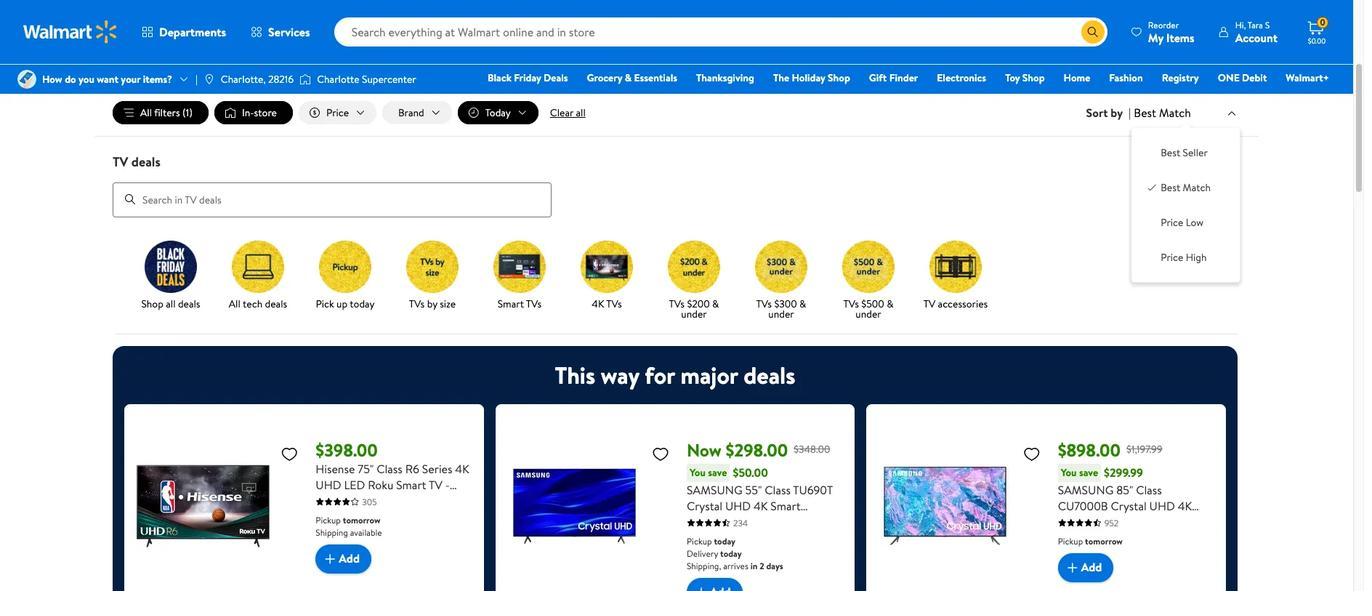 Task type: locate. For each thing, give the bounding box(es) containing it.
class inside $398.00 hisense 75" class r6 series 4k uhd led roku smart tv - 75r6030k (new)
[[377, 461, 403, 477]]

tv accessories link
[[918, 240, 994, 312]]

4k down 4k tvs image
[[592, 296, 604, 311]]

class inside you save $299.99 samsung 85" class cu7000b crystal uhd 4k smart television un85cu7000bxza
[[1136, 482, 1162, 498]]

0 vertical spatial |
[[196, 72, 198, 86]]

you save $50.00 samsung 55" class tu690t crystal uhd 4k smart television - un55tu690tfxza (new)
[[687, 465, 842, 546]]

under down tvs $500 & under image
[[856, 306, 882, 321]]

brand button
[[382, 101, 452, 124]]

add down 'shipping'
[[339, 551, 360, 567]]

0 $0.00
[[1308, 16, 1326, 46]]

low
[[1186, 215, 1204, 230]]

1 horizontal spatial  image
[[203, 73, 215, 85]]

& right $200
[[712, 296, 719, 311]]

1 horizontal spatial samsung
[[1058, 482, 1114, 498]]

best match right best match radio
[[1161, 180, 1211, 195]]

black friday deals
[[488, 71, 568, 85]]

reorder my items
[[1148, 19, 1195, 45]]

all right clear
[[576, 105, 586, 120]]

tvs left size
[[409, 296, 425, 311]]

tvs left $300
[[756, 296, 772, 311]]

add to cart image down shipping,
[[693, 583, 710, 591]]

deals up search image
[[131, 153, 161, 171]]

1 horizontal spatial under
[[769, 306, 794, 321]]

smart inside you save $50.00 samsung 55" class tu690t crystal uhd 4k smart television - un55tu690tfxza (new)
[[771, 498, 801, 514]]

1 vertical spatial tv
[[924, 296, 936, 311]]

1 horizontal spatial class
[[765, 482, 791, 498]]

today down the 234 in the right of the page
[[714, 535, 736, 547]]

not
[[765, 32, 778, 44]]

2 vertical spatial price
[[1161, 250, 1184, 265]]

pickup inside pickup tomorrow shipping available
[[316, 514, 341, 526]]

days
[[767, 559, 783, 572]]

crystal inside you save $50.00 samsung 55" class tu690t crystal uhd 4k smart television - un55tu690tfxza (new)
[[687, 498, 723, 514]]

you down $898.00
[[1061, 465, 1077, 479]]

0 horizontal spatial available
[[350, 526, 382, 538]]

television up the pickup tomorrow
[[1091, 514, 1139, 530]]

add to favorites list, hisense 75" class r6 series 4k uhd led roku smart tv - 75r6030k (new) image
[[281, 445, 298, 463]]

match
[[1159, 105, 1191, 121], [1183, 180, 1211, 195]]

4k tvs image
[[581, 240, 633, 293]]

uhd for $898.00
[[1150, 498, 1175, 514]]

all down the shop all deals image
[[166, 296, 176, 311]]

price button
[[299, 101, 377, 124]]

today
[[350, 296, 375, 311], [714, 535, 736, 547], [720, 547, 742, 559]]

price inside dropdown button
[[326, 105, 349, 120]]

best left the seller in the right of the page
[[1161, 146, 1181, 160]]

4 tvs from the left
[[669, 296, 685, 311]]

0 horizontal spatial tomorrow
[[343, 514, 381, 526]]

(new) inside $398.00 hisense 75" class r6 series 4k uhd led roku smart tv - 75r6030k (new)
[[372, 493, 402, 509]]

best match
[[1134, 105, 1191, 121], [1161, 180, 1211, 195]]

price left high
[[1161, 250, 1184, 265]]

by right "sort"
[[1111, 105, 1123, 121]]

shop right holiday
[[828, 71, 850, 85]]

class right 85"
[[1136, 482, 1162, 498]]

(new) inside you save $50.00 samsung 55" class tu690t crystal uhd 4k smart television - un55tu690tfxza (new)
[[687, 530, 718, 546]]

1 under from the left
[[681, 306, 707, 321]]

save inside you save $50.00 samsung 55" class tu690t crystal uhd 4k smart television - un55tu690tfxza (new)
[[708, 465, 727, 479]]

0 horizontal spatial  image
[[17, 70, 36, 89]]

1 horizontal spatial all
[[576, 105, 586, 120]]

1 horizontal spatial -
[[738, 514, 743, 530]]

1 vertical spatial price
[[1161, 215, 1184, 230]]

smart tvs image
[[494, 240, 546, 293]]

option group
[[1144, 140, 1229, 271]]

Walmart Site-Wide search field
[[334, 17, 1108, 47]]

uhd
[[316, 477, 341, 493], [725, 498, 751, 514], [1150, 498, 1175, 514]]

1 horizontal spatial available
[[791, 32, 823, 44]]

4k inside $398.00 hisense 75" class r6 series 4k uhd led roku smart tv - 75r6030k (new)
[[455, 461, 469, 477]]

class
[[377, 461, 403, 477], [765, 482, 791, 498], [1136, 482, 1162, 498]]

you inside you save $299.99 samsung 85" class cu7000b crystal uhd 4k smart television un85cu7000bxza
[[1061, 465, 1077, 479]]

0 vertical spatial (new)
[[372, 493, 402, 509]]

all filters (1) button
[[113, 101, 209, 124]]

 image left how
[[17, 70, 36, 89]]

available inside pickup tomorrow shipping available
[[350, 526, 382, 538]]

reorder
[[1148, 19, 1179, 31]]

1 samsung from the left
[[687, 482, 743, 498]]

2 vertical spatial tv
[[429, 477, 443, 493]]

1 horizontal spatial add to cart image
[[693, 583, 710, 591]]

4k right 'series'
[[455, 461, 469, 477]]

tvs inside the smart tvs link
[[526, 296, 542, 311]]

0 horizontal spatial all
[[140, 105, 152, 120]]

& right the $500
[[887, 296, 894, 311]]

|
[[196, 72, 198, 86], [1129, 105, 1131, 121]]

6 tvs from the left
[[844, 296, 859, 311]]

all for clear
[[576, 105, 586, 120]]

tv
[[113, 153, 128, 171], [924, 296, 936, 311], [429, 477, 443, 493]]

by inside sort and filter section element
[[1111, 105, 1123, 121]]

0 vertical spatial best match
[[1134, 105, 1191, 121]]

0 horizontal spatial add to cart image
[[322, 550, 339, 567]]

4k tvs
[[592, 296, 622, 311]]

 image for charlotte, 28216
[[203, 73, 215, 85]]

tv inside search field
[[113, 153, 128, 171]]

0 vertical spatial -
[[445, 477, 450, 493]]

tv left accessories
[[924, 296, 936, 311]]

television inside you save $299.99 samsung 85" class cu7000b crystal uhd 4k smart television un85cu7000bxza
[[1091, 514, 1139, 530]]

all inside button
[[576, 105, 586, 120]]

tvs for tvs $500 & under
[[844, 296, 859, 311]]

tomorrow down '952'
[[1085, 535, 1123, 547]]

2 save from the left
[[1079, 465, 1098, 479]]

under inside tvs $500 & under
[[856, 306, 882, 321]]

1 vertical spatial match
[[1183, 180, 1211, 195]]

2 horizontal spatial add to cart image
[[1064, 559, 1081, 576]]

28216
[[268, 72, 294, 86]]

952
[[1105, 517, 1119, 529]]

registry link
[[1156, 70, 1206, 86]]

save down now
[[708, 465, 727, 479]]

add to cart image inside the now $298.00 group
[[693, 583, 710, 591]]

- inside you save $50.00 samsung 55" class tu690t crystal uhd 4k smart television - un55tu690tfxza (new)
[[738, 514, 743, 530]]

0 horizontal spatial television
[[687, 514, 735, 530]]

pickup down 75r6030k
[[316, 514, 341, 526]]

by for sort
[[1111, 105, 1123, 121]]

0 horizontal spatial you
[[690, 465, 706, 479]]

your
[[121, 72, 141, 86]]

4k down the "$50.00"
[[754, 498, 768, 514]]

1 save from the left
[[708, 465, 727, 479]]

tvs $200 & under image
[[668, 240, 720, 293]]

you down now
[[690, 465, 706, 479]]

55"
[[746, 482, 762, 498]]

tv mounts image
[[930, 240, 982, 293]]

3 under from the left
[[856, 306, 882, 321]]

arrives
[[723, 559, 749, 572]]

0 horizontal spatial by
[[427, 296, 437, 311]]

one
[[1218, 71, 1240, 85]]

crystal up '952'
[[1111, 498, 1147, 514]]

pickup tomorrow shipping available
[[316, 514, 382, 538]]

2 you from the left
[[1061, 465, 1077, 479]]

match inside option group
[[1183, 180, 1211, 195]]

home link
[[1057, 70, 1097, 86]]

1 horizontal spatial pickup
[[687, 535, 712, 547]]

available down 305 on the bottom of the page
[[350, 526, 382, 538]]

& inside the tvs $200 & under
[[712, 296, 719, 311]]

0 horizontal spatial pickup
[[316, 514, 341, 526]]

all filters (1)
[[140, 105, 193, 120]]

0 vertical spatial price
[[326, 105, 349, 120]]

1 horizontal spatial tv
[[429, 477, 443, 493]]

samsung
[[687, 482, 743, 498], [1058, 482, 1114, 498]]

uhd left led
[[316, 477, 341, 493]]

pickup up shipping,
[[687, 535, 712, 547]]

& inside the tvs $300 & under
[[800, 296, 806, 311]]

smart up the pickup tomorrow
[[1058, 514, 1088, 530]]

smart tvs link
[[482, 240, 558, 312]]

0 vertical spatial all
[[576, 105, 586, 120]]

add to cart image inside $398.00 group
[[322, 550, 339, 567]]

television for $898.00
[[1091, 514, 1139, 530]]

0 vertical spatial best
[[1134, 105, 1157, 121]]

0 horizontal spatial save
[[708, 465, 727, 479]]

charlotte,
[[221, 72, 266, 86]]

sort
[[1087, 105, 1108, 121]]

1 horizontal spatial you
[[1061, 465, 1077, 479]]

0 horizontal spatial -
[[445, 477, 450, 493]]

0 vertical spatial tomorrow
[[343, 514, 381, 526]]

tomorrow for pickup tomorrow shipping available
[[343, 514, 381, 526]]

pickup today delivery today shipping, arrives in 2 days
[[687, 535, 783, 572]]

- for $398.00
[[445, 477, 450, 493]]

uhd inside you save $50.00 samsung 55" class tu690t crystal uhd 4k smart television - un55tu690tfxza (new)
[[725, 498, 751, 514]]

class left r6
[[377, 461, 403, 477]]

match down the seller in the right of the page
[[1183, 180, 1211, 195]]

class right 55"
[[765, 482, 791, 498]]

tomorrow down 305 on the bottom of the page
[[343, 514, 381, 526]]

departments
[[159, 24, 226, 40]]

3 tvs from the left
[[606, 296, 622, 311]]

tv for tv deals
[[113, 153, 128, 171]]

1 television from the left
[[687, 514, 735, 530]]

| inside sort and filter section element
[[1129, 105, 1131, 121]]

now
[[687, 437, 722, 462]]

available
[[791, 32, 823, 44], [350, 526, 382, 538]]

2 horizontal spatial tv
[[924, 296, 936, 311]]

1 vertical spatial by
[[427, 296, 437, 311]]

0 vertical spatial all
[[140, 105, 152, 120]]

tvs for tvs $300 & under
[[756, 296, 772, 311]]

samsung left 55"
[[687, 482, 743, 498]]

you inside you save $50.00 samsung 55" class tu690t crystal uhd 4k smart television - un55tu690tfxza (new)
[[690, 465, 706, 479]]

under for $500
[[856, 306, 882, 321]]

tvs for tvs $200 & under
[[669, 296, 685, 311]]

0 horizontal spatial tv
[[113, 153, 128, 171]]

best match button
[[1131, 103, 1241, 122]]

tvs by size image
[[406, 240, 459, 293]]

0 vertical spatial match
[[1159, 105, 1191, 121]]

tv right r6
[[429, 477, 443, 493]]

tvs
[[409, 296, 425, 311], [526, 296, 542, 311], [606, 296, 622, 311], [669, 296, 685, 311], [756, 296, 772, 311], [844, 296, 859, 311]]

thanksgiving
[[696, 71, 755, 85]]

tvs inside tvs $500 & under
[[844, 296, 859, 311]]

0 horizontal spatial add
[[339, 551, 360, 567]]

add to cart image
[[322, 550, 339, 567], [1064, 559, 1081, 576], [693, 583, 710, 591]]

- inside $398.00 hisense 75" class r6 series 4k uhd led roku smart tv - 75r6030k (new)
[[445, 477, 450, 493]]

high
[[1186, 250, 1207, 265]]

no
[[640, 32, 651, 44]]

 image
[[300, 72, 311, 87]]

75r6030k
[[316, 493, 369, 509]]

shop right toy
[[1023, 71, 1045, 85]]

tvs down smart tvs image
[[526, 296, 542, 311]]

1 horizontal spatial crystal
[[1111, 498, 1147, 514]]

black
[[488, 71, 512, 85]]

may
[[748, 32, 763, 44]]

0 horizontal spatial under
[[681, 306, 707, 321]]

deals inside "tv deals" search field
[[131, 153, 161, 171]]

under
[[681, 306, 707, 321], [769, 306, 794, 321], [856, 306, 882, 321]]

4k
[[592, 296, 604, 311], [455, 461, 469, 477], [754, 498, 768, 514], [1178, 498, 1192, 514]]

tvs down 4k tvs image
[[606, 296, 622, 311]]

0 vertical spatial available
[[791, 32, 823, 44]]

want
[[97, 72, 118, 86]]

all left tech
[[229, 296, 241, 311]]

1 you from the left
[[690, 465, 706, 479]]

1 horizontal spatial |
[[1129, 105, 1131, 121]]

under inside the tvs $300 & under
[[769, 306, 794, 321]]

shop down the shop all deals image
[[141, 296, 163, 311]]

1 vertical spatial all
[[229, 296, 241, 311]]

tvs $200 & under
[[669, 296, 719, 321]]

save down $898.00
[[1079, 465, 1098, 479]]

(1)
[[183, 105, 193, 120]]

smart for you save $50.00 samsung 55" class tu690t crystal uhd 4k smart television - un55tu690tfxza (new)
[[771, 498, 801, 514]]

add button inside $398.00 group
[[316, 544, 371, 573]]

television for now
[[687, 514, 735, 530]]

0 horizontal spatial all
[[166, 296, 176, 311]]

smart right 55"
[[771, 498, 801, 514]]

2 horizontal spatial uhd
[[1150, 498, 1175, 514]]

pickup for delivery
[[687, 535, 712, 547]]

pickup inside pickup today delivery today shipping, arrives in 2 days
[[687, 535, 712, 547]]

deals down the shop all deals image
[[178, 296, 200, 311]]

under down tvs $300 & under image
[[769, 306, 794, 321]]

2 under from the left
[[769, 306, 794, 321]]

2 horizontal spatial shop
[[1023, 71, 1045, 85]]

un55tu690tfxza
[[745, 514, 842, 530]]

tvs inside "tvs by size" link
[[409, 296, 425, 311]]

tvs left the $500
[[844, 296, 859, 311]]

Search search field
[[334, 17, 1108, 47]]

uhd right 85"
[[1150, 498, 1175, 514]]

- right r6
[[445, 477, 450, 493]]

add to cart image down the pickup tomorrow
[[1064, 559, 1081, 576]]

& right grocery
[[625, 71, 632, 85]]

tv for tv accessories
[[924, 296, 936, 311]]

4k right 85"
[[1178, 498, 1192, 514]]

& right $300
[[800, 296, 806, 311]]

tvs left $200
[[669, 296, 685, 311]]

under inside the tvs $200 & under
[[681, 306, 707, 321]]

save for now
[[708, 465, 727, 479]]

pickup down the cu7000b
[[1058, 535, 1083, 547]]

2 tvs from the left
[[526, 296, 542, 311]]

1 horizontal spatial by
[[1111, 105, 1123, 121]]

my
[[1148, 29, 1164, 45]]

| right "sort"
[[1129, 105, 1131, 121]]

(new) right led
[[372, 493, 402, 509]]

best right sort by | at the top
[[1134, 105, 1157, 121]]

samsung inside you save $299.99 samsung 85" class cu7000b crystal uhd 4k smart television un85cu7000bxza
[[1058, 482, 1114, 498]]

add to cart image down 'shipping'
[[322, 550, 339, 567]]

1 horizontal spatial uhd
[[725, 498, 751, 514]]

television inside you save $50.00 samsung 55" class tu690t crystal uhd 4k smart television - un55tu690tfxza (new)
[[687, 514, 735, 530]]

under for $300
[[769, 306, 794, 321]]

crystal
[[687, 498, 723, 514], [1111, 498, 1147, 514]]

0 horizontal spatial (new)
[[372, 493, 402, 509]]

1 horizontal spatial save
[[1079, 465, 1098, 479]]

$200
[[687, 296, 710, 311]]

all inside button
[[140, 105, 152, 120]]

1 horizontal spatial (new)
[[687, 530, 718, 546]]

1 horizontal spatial all
[[229, 296, 241, 311]]

smart right roku at the left bottom of the page
[[396, 477, 426, 493]]

samsung left 85"
[[1058, 482, 1114, 498]]

do
[[65, 72, 76, 86]]

2 horizontal spatial class
[[1136, 482, 1162, 498]]

0 horizontal spatial uhd
[[316, 477, 341, 493]]

class inside you save $50.00 samsung 55" class tu690t crystal uhd 4k smart television - un55tu690tfxza (new)
[[765, 482, 791, 498]]

234
[[733, 517, 748, 529]]

1 crystal from the left
[[687, 498, 723, 514]]

save
[[708, 465, 727, 479], [1079, 465, 1098, 479]]

add button
[[316, 544, 371, 573], [1058, 553, 1114, 582]]

add button down 'shipping'
[[316, 544, 371, 573]]

match down registry
[[1159, 105, 1191, 121]]

price down "charlotte"
[[326, 105, 349, 120]]

0 horizontal spatial crystal
[[687, 498, 723, 514]]

samsung inside you save $50.00 samsung 55" class tu690t crystal uhd 4k smart television - un55tu690tfxza (new)
[[687, 482, 743, 498]]

tomorrow inside pickup tomorrow shipping available
[[343, 514, 381, 526]]

0 vertical spatial tv
[[113, 153, 128, 171]]

save inside you save $299.99 samsung 85" class cu7000b crystal uhd 4k smart television un85cu7000bxza
[[1079, 465, 1098, 479]]

 image
[[17, 70, 36, 89], [203, 73, 215, 85]]

by left size
[[427, 296, 437, 311]]

1 vertical spatial all
[[166, 296, 176, 311]]

tv up search image
[[113, 153, 128, 171]]

how do you want your items?
[[42, 72, 172, 86]]

2 horizontal spatial under
[[856, 306, 882, 321]]

Best Match radio
[[1147, 180, 1158, 192]]

today right up
[[350, 296, 375, 311]]

all for all tech deals
[[229, 296, 241, 311]]

store
[[254, 105, 277, 120]]

pickup tomorrow
[[1058, 535, 1123, 547]]

1 tvs from the left
[[409, 296, 425, 311]]

(new) up "delivery"
[[687, 530, 718, 546]]

tvs inside the tvs $300 & under
[[756, 296, 772, 311]]

uhd inside you save $299.99 samsung 85" class cu7000b crystal uhd 4k smart television un85cu7000bxza
[[1150, 498, 1175, 514]]

uhd up the 234 in the right of the page
[[725, 498, 751, 514]]

 image left charlotte,
[[203, 73, 215, 85]]

add button down the pickup tomorrow
[[1058, 553, 1114, 582]]

& inside tvs $500 & under
[[887, 296, 894, 311]]

deals right tech
[[265, 296, 287, 311]]

1 horizontal spatial tomorrow
[[1085, 535, 1123, 547]]

television up "delivery"
[[687, 514, 735, 530]]

0 vertical spatial by
[[1111, 105, 1123, 121]]

add down the pickup tomorrow
[[1081, 559, 1102, 575]]

crystal up "delivery"
[[687, 498, 723, 514]]

how
[[42, 72, 62, 86]]

&
[[625, 71, 632, 85], [712, 296, 719, 311], [800, 296, 806, 311], [887, 296, 894, 311]]

& for tvs $300 & under
[[800, 296, 806, 311]]

last.
[[623, 32, 638, 44]]

tomorrow
[[343, 514, 381, 526], [1085, 535, 1123, 547]]

best right best match radio
[[1161, 180, 1181, 195]]

shipping,
[[687, 559, 721, 572]]

best match down registry link
[[1134, 105, 1191, 121]]

1 horizontal spatial add
[[1081, 559, 1102, 575]]

2 samsung from the left
[[1058, 482, 1114, 498]]

2 crystal from the left
[[1111, 498, 1147, 514]]

under down tvs $200 & under image
[[681, 306, 707, 321]]

1 vertical spatial -
[[738, 514, 743, 530]]

0 horizontal spatial samsung
[[687, 482, 743, 498]]

price left low
[[1161, 215, 1184, 230]]

tvs inside the tvs $200 & under
[[669, 296, 685, 311]]

all left the filters
[[140, 105, 152, 120]]

crystal inside you save $299.99 samsung 85" class cu7000b crystal uhd 4k smart television un85cu7000bxza
[[1111, 498, 1147, 514]]

pick up today link
[[307, 240, 383, 312]]

| right items?
[[196, 72, 198, 86]]

2 television from the left
[[1091, 514, 1139, 530]]

- up pickup today delivery today shipping, arrives in 2 days
[[738, 514, 743, 530]]

5 tvs from the left
[[756, 296, 772, 311]]

smart inside $398.00 hisense 75" class r6 series 4k uhd led roku smart tv - 75r6030k (new)
[[396, 477, 426, 493]]

limited quantities. while supplies last. no rain checks. select items may not be available in-store.
[[497, 32, 857, 44]]

smart
[[498, 296, 524, 311], [396, 477, 426, 493], [771, 498, 801, 514], [1058, 514, 1088, 530]]

match inside popup button
[[1159, 105, 1191, 121]]

smart inside you save $299.99 samsung 85" class cu7000b crystal uhd 4k smart television un85cu7000bxza
[[1058, 514, 1088, 530]]

price for price high
[[1161, 250, 1184, 265]]

search icon image
[[1087, 26, 1099, 38]]

pickup
[[316, 514, 341, 526], [687, 535, 712, 547], [1058, 535, 1083, 547]]

0 horizontal spatial add button
[[316, 544, 371, 573]]

1 vertical spatial available
[[350, 526, 382, 538]]

1 horizontal spatial television
[[1091, 514, 1139, 530]]

(new)
[[372, 493, 402, 509], [687, 530, 718, 546]]

available right 'be' at the right
[[791, 32, 823, 44]]

$300
[[774, 296, 797, 311]]

smart for you save $299.99 samsung 85" class cu7000b crystal uhd 4k smart television un85cu7000bxza
[[1058, 514, 1088, 530]]

all tech deals link
[[220, 240, 296, 312]]

save for $898.00
[[1079, 465, 1098, 479]]

1 vertical spatial |
[[1129, 105, 1131, 121]]

shop all deals image
[[145, 240, 197, 293]]

1 vertical spatial (new)
[[687, 530, 718, 546]]

uhd inside $398.00 hisense 75" class r6 series 4k uhd led roku smart tv - 75r6030k (new)
[[316, 477, 341, 493]]

1 vertical spatial tomorrow
[[1085, 535, 1123, 547]]

0 horizontal spatial class
[[377, 461, 403, 477]]



Task type: vqa. For each thing, say whether or not it's contained in the screenshot.
the right Improvement
no



Task type: describe. For each thing, give the bounding box(es) containing it.
account
[[1236, 29, 1278, 45]]

& for tvs $500 & under
[[887, 296, 894, 311]]

tvs $300 & under image
[[755, 240, 808, 293]]

75"
[[358, 461, 374, 477]]

hi, tara s account
[[1236, 19, 1278, 45]]

best seller
[[1161, 146, 1208, 160]]

pick up today image
[[319, 240, 371, 293]]

tvs $500 & under image
[[843, 240, 895, 293]]

deals inside shop all deals link
[[178, 296, 200, 311]]

tvs $200 & under link
[[656, 240, 732, 322]]

checks.
[[670, 32, 697, 44]]

best inside popup button
[[1134, 105, 1157, 121]]

crystal for now
[[687, 498, 723, 514]]

holiday
[[792, 71, 826, 85]]

way
[[601, 359, 639, 391]]

add to cart image for now $298.00
[[693, 583, 710, 591]]

debit
[[1242, 71, 1267, 85]]

series
[[422, 461, 453, 477]]

rain
[[653, 32, 667, 44]]

grocery & essentials
[[587, 71, 678, 85]]

up
[[337, 296, 348, 311]]

items
[[1167, 29, 1195, 45]]

toy shop link
[[999, 70, 1052, 86]]

supercenter
[[362, 72, 416, 86]]

tech
[[243, 296, 263, 311]]

TV deals search field
[[95, 153, 1258, 217]]

search image
[[124, 194, 136, 205]]

$348.00
[[794, 442, 831, 456]]

in-
[[825, 32, 835, 44]]

add to favorites list, samsung 85" class cu7000b crystal uhd 4k smart television un85cu7000bxza image
[[1023, 445, 1041, 463]]

1 vertical spatial best match
[[1161, 180, 1211, 195]]

uhd for now $298.00
[[725, 498, 751, 514]]

major
[[681, 359, 738, 391]]

& inside 'link'
[[625, 71, 632, 85]]

this way for major deals
[[555, 359, 796, 391]]

under for $200
[[681, 306, 707, 321]]

select
[[699, 32, 723, 44]]

smart for $398.00 hisense 75" class r6 series 4k uhd led roku smart tv - 75r6030k (new)
[[396, 477, 426, 493]]

 image for how do you want your items?
[[17, 70, 36, 89]]

seller
[[1183, 146, 1208, 160]]

store.
[[835, 32, 857, 44]]

4k inside you save $50.00 samsung 55" class tu690t crystal uhd 4k smart television - un55tu690tfxza (new)
[[754, 498, 768, 514]]

class for now
[[765, 482, 791, 498]]

$0.00
[[1308, 36, 1326, 46]]

add to favorites list, samsung 55" class tu690t crystal uhd 4k smart television - un55tu690tfxza (new) image
[[652, 445, 670, 463]]

$398.00 hisense 75" class r6 series 4k uhd led roku smart tv - 75r6030k (new)
[[316, 437, 469, 509]]

$398.00 group
[[136, 416, 472, 591]]

tomorrow for pickup tomorrow
[[1085, 535, 1123, 547]]

electronics link
[[931, 70, 993, 86]]

best match inside best match popup button
[[1134, 105, 1191, 121]]

all tech deals image
[[232, 240, 284, 293]]

tvs for tvs by size
[[409, 296, 425, 311]]

all for all filters (1)
[[140, 105, 152, 120]]

tara
[[1248, 19, 1263, 31]]

limited
[[497, 32, 525, 44]]

for
[[645, 359, 675, 391]]

friday
[[514, 71, 541, 85]]

samsung for now
[[687, 482, 743, 498]]

clear
[[550, 105, 574, 120]]

cu7000b
[[1058, 498, 1108, 514]]

services
[[268, 24, 310, 40]]

hisense
[[316, 461, 355, 477]]

departments button
[[129, 15, 239, 49]]

you
[[79, 72, 94, 86]]

0 horizontal spatial shop
[[141, 296, 163, 311]]

charlotte
[[317, 72, 360, 86]]

today
[[485, 105, 511, 120]]

essentials
[[634, 71, 678, 85]]

pickup for shipping
[[316, 514, 341, 526]]

filters
[[154, 105, 180, 120]]

$898.00 $1,197.99
[[1058, 437, 1163, 462]]

2 vertical spatial best
[[1161, 180, 1181, 195]]

4k tvs link
[[569, 240, 645, 312]]

toy shop
[[1005, 71, 1045, 85]]

2 horizontal spatial pickup
[[1058, 535, 1083, 547]]

pick
[[316, 296, 334, 311]]

crystal for $898.00
[[1111, 498, 1147, 514]]

305
[[362, 495, 377, 508]]

registry
[[1162, 71, 1199, 85]]

$500
[[862, 296, 885, 311]]

size
[[440, 296, 456, 311]]

gift finder link
[[863, 70, 925, 86]]

black friday deals link
[[481, 70, 575, 86]]

sort and filter section element
[[95, 89, 1258, 136]]

tvs $500 & under link
[[831, 240, 907, 322]]

(new) for $398.00
[[372, 493, 402, 509]]

fashion
[[1110, 71, 1143, 85]]

you save $299.99 samsung 85" class cu7000b crystal uhd 4k smart television un85cu7000bxza
[[1058, 465, 1192, 546]]

deals right major
[[744, 359, 796, 391]]

all for shop
[[166, 296, 176, 311]]

today inside 'link'
[[350, 296, 375, 311]]

0 horizontal spatial |
[[196, 72, 198, 86]]

1 vertical spatial best
[[1161, 146, 1181, 160]]

samsung for $898.00
[[1058, 482, 1114, 498]]

in
[[751, 559, 758, 572]]

(new) for you
[[687, 530, 718, 546]]

toy
[[1005, 71, 1020, 85]]

grocery & essentials link
[[580, 70, 684, 86]]

you for now $298.00
[[690, 465, 706, 479]]

85"
[[1117, 482, 1134, 498]]

pick up today
[[316, 296, 375, 311]]

price for price low
[[1161, 215, 1184, 230]]

the holiday shop
[[773, 71, 850, 85]]

the holiday shop link
[[767, 70, 857, 86]]

$299.99
[[1104, 465, 1143, 481]]

deals
[[544, 71, 568, 85]]

walmart image
[[23, 20, 118, 44]]

tvs inside 4k tvs link
[[606, 296, 622, 311]]

sort by |
[[1087, 105, 1131, 121]]

tv deals
[[113, 153, 161, 171]]

& for tvs $200 & under
[[712, 296, 719, 311]]

add inside $398.00 group
[[339, 551, 360, 567]]

4k inside you save $299.99 samsung 85" class cu7000b crystal uhd 4k smart television un85cu7000bxza
[[1178, 498, 1192, 514]]

roku
[[368, 477, 394, 493]]

price for price
[[326, 105, 349, 120]]

today left in at the bottom right
[[720, 547, 742, 559]]

- for you
[[738, 514, 743, 530]]

tv accessories
[[924, 296, 988, 311]]

1 horizontal spatial add button
[[1058, 553, 1114, 582]]

smart down smart tvs image
[[498, 296, 524, 311]]

you for $898.00
[[1061, 465, 1077, 479]]

tvs by size link
[[395, 240, 470, 312]]

clear all
[[550, 105, 586, 120]]

deals inside all tech deals link
[[265, 296, 287, 311]]

1 horizontal spatial shop
[[828, 71, 850, 85]]

tvs by size
[[409, 296, 456, 311]]

option group containing best seller
[[1144, 140, 1229, 271]]

items
[[725, 32, 745, 44]]

tv inside $398.00 hisense 75" class r6 series 4k uhd led roku smart tv - 75r6030k (new)
[[429, 477, 443, 493]]

class for $898.00
[[1136, 482, 1162, 498]]

now $298.00 group
[[507, 416, 843, 591]]

finder
[[890, 71, 918, 85]]

add to cart image for $898.00
[[1064, 559, 1081, 576]]

one debit link
[[1212, 70, 1274, 86]]

accessories
[[938, 296, 988, 311]]

home
[[1064, 71, 1091, 85]]

by for tvs
[[427, 296, 437, 311]]

Search in TV deals search field
[[113, 182, 552, 217]]

all tech deals
[[229, 296, 287, 311]]

shipping
[[316, 526, 348, 538]]

$298.00
[[726, 437, 788, 462]]

fashion link
[[1103, 70, 1150, 86]]



